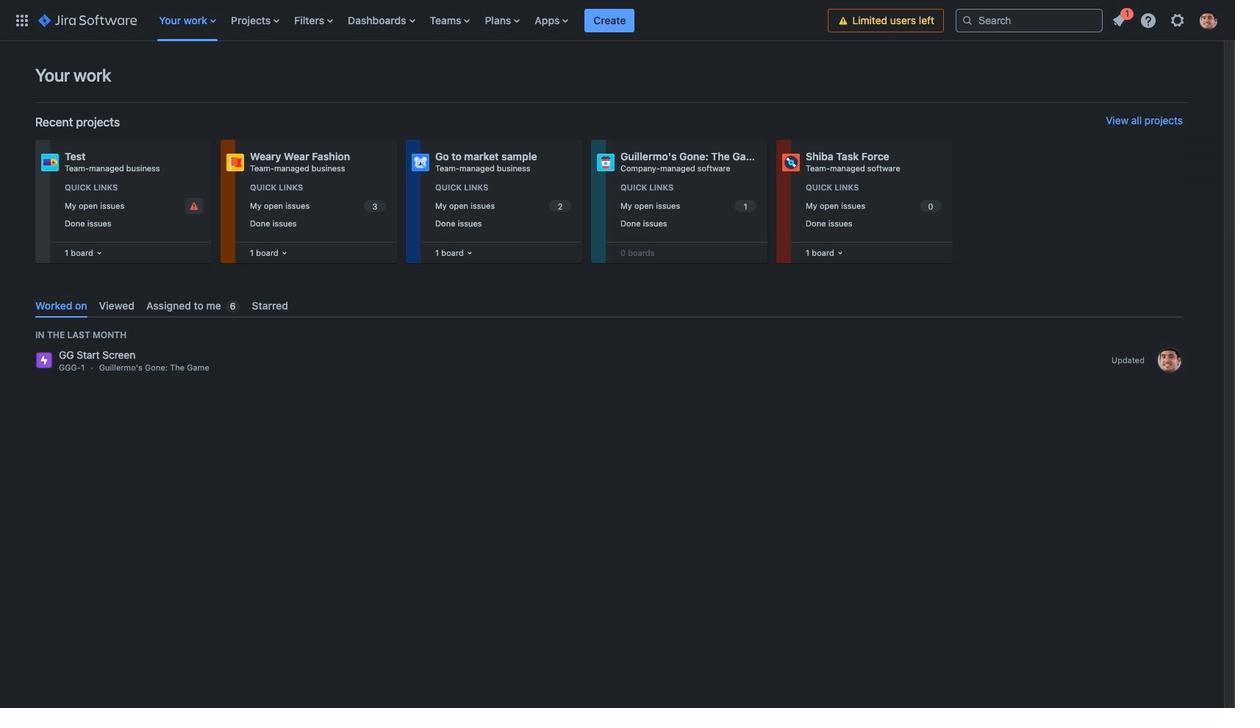 Task type: vqa. For each thing, say whether or not it's contained in the screenshot.
the left Column actions menu icon
no



Task type: describe. For each thing, give the bounding box(es) containing it.
1 horizontal spatial list
[[1106, 6, 1227, 33]]

2 board image from the left
[[279, 247, 290, 259]]

2 board image from the left
[[835, 247, 847, 259]]

your profile and settings image
[[1201, 11, 1218, 29]]

1 board image from the left
[[464, 247, 476, 259]]

notifications image
[[1111, 11, 1128, 29]]

1 horizontal spatial list item
[[1106, 6, 1134, 32]]

search image
[[962, 14, 974, 26]]

settings image
[[1170, 11, 1187, 29]]



Task type: locate. For each thing, give the bounding box(es) containing it.
board image
[[93, 247, 105, 259], [279, 247, 290, 259]]

1 horizontal spatial board image
[[835, 247, 847, 259]]

Search field
[[956, 8, 1103, 32]]

primary element
[[9, 0, 829, 41]]

0 horizontal spatial board image
[[464, 247, 476, 259]]

list item
[[585, 0, 635, 41], [1106, 6, 1134, 32]]

board image
[[464, 247, 476, 259], [835, 247, 847, 259]]

jira software image
[[38, 11, 137, 29], [38, 11, 137, 29]]

appswitcher icon image
[[13, 11, 31, 29]]

banner
[[0, 0, 1236, 41]]

1 board image from the left
[[93, 247, 105, 259]]

help image
[[1140, 11, 1158, 29]]

0 horizontal spatial list
[[152, 0, 829, 41]]

0 horizontal spatial list item
[[585, 0, 635, 41]]

list
[[152, 0, 829, 41], [1106, 6, 1227, 33]]

None search field
[[956, 8, 1103, 32]]

tab list
[[29, 294, 1189, 318]]

0 horizontal spatial board image
[[93, 247, 105, 259]]

1 horizontal spatial board image
[[279, 247, 290, 259]]



